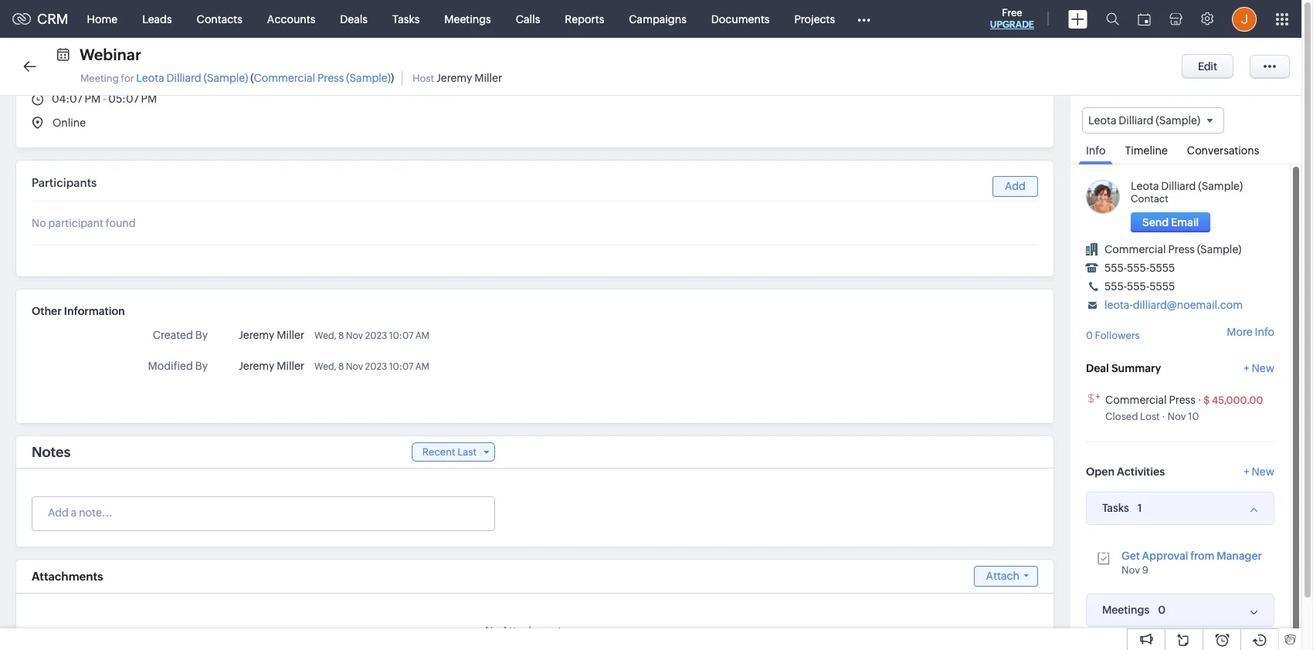 Task type: describe. For each thing, give the bounding box(es) containing it.
closed
[[1105, 411, 1138, 422]]

leota for leota dilliard (sample)
[[1088, 114, 1116, 127]]

attachments
[[32, 570, 103, 583]]

0 vertical spatial ·
[[1198, 394, 1201, 406]]

jeremy for modified by
[[239, 360, 275, 372]]

contacts
[[197, 13, 242, 25]]

conversations
[[1187, 145, 1259, 157]]

commercial press · $ 45,000.00 closed lost · nov 10
[[1105, 394, 1263, 422]]

timeline link
[[1117, 134, 1176, 164]]

search image
[[1106, 12, 1119, 25]]

45,000.00
[[1212, 394, 1263, 406]]

other
[[32, 305, 62, 317]]

commercial for commercial press (sample)
[[1105, 243, 1166, 256]]

created by
[[153, 329, 208, 341]]

)
[[391, 72, 394, 84]]

0 vertical spatial press
[[317, 72, 344, 84]]

(sample) left host
[[346, 72, 391, 84]]

conversations link
[[1179, 134, 1267, 164]]

1
[[1138, 502, 1142, 514]]

summary
[[1111, 362, 1161, 374]]

+ new link
[[1244, 362, 1274, 382]]

no for no participant found
[[32, 217, 46, 229]]

calls link
[[503, 0, 552, 37]]

reports
[[565, 13, 604, 25]]

2 + from the top
[[1244, 466, 1250, 478]]

leads
[[142, 13, 172, 25]]

0 vertical spatial leota dilliard (sample) link
[[136, 72, 248, 84]]

meeting
[[80, 73, 119, 84]]

upgrade
[[990, 19, 1034, 30]]

wed, 8 nov 2023 10:07 am for modified by
[[314, 361, 429, 372]]

home
[[87, 13, 118, 25]]

0 vertical spatial tasks
[[392, 13, 420, 25]]

1 + new from the top
[[1244, 362, 1274, 374]]

leota dilliard (sample)
[[1088, 114, 1200, 127]]

campaigns
[[629, 13, 687, 25]]

activities
[[1117, 466, 1165, 478]]

0 vertical spatial jeremy
[[436, 72, 472, 84]]

-
[[103, 93, 106, 105]]

modified
[[148, 360, 193, 372]]

attachment
[[502, 625, 562, 637]]

information
[[64, 305, 125, 317]]

8 for modified by
[[338, 361, 344, 372]]

1 new from the top
[[1252, 362, 1274, 374]]

(sample) for commercial press (sample)
[[1197, 243, 1242, 256]]

free
[[1002, 7, 1022, 19]]

reports link
[[552, 0, 617, 37]]

am for created by
[[415, 331, 429, 341]]

Leota Dilliard (Sample) field
[[1082, 107, 1224, 134]]

1 vertical spatial info
[[1255, 326, 1274, 339]]

open
[[1086, 466, 1115, 478]]

contacts link
[[184, 0, 255, 37]]

0 horizontal spatial meetings
[[444, 13, 491, 25]]

crm
[[37, 11, 68, 27]]

participants
[[32, 176, 97, 189]]

0 vertical spatial info
[[1086, 145, 1106, 157]]

get approval from manager nov 9
[[1122, 550, 1262, 576]]

contact
[[1131, 193, 1169, 205]]

timeline
[[1125, 145, 1168, 157]]

search element
[[1097, 0, 1128, 38]]

from
[[1190, 550, 1215, 562]]

leota dilliard (sample) contact
[[1131, 180, 1243, 205]]

2023 for created by
[[365, 331, 387, 341]]

more info link
[[1227, 326, 1274, 339]]

press for commercial press · $ 45,000.00 closed lost · nov 10
[[1169, 394, 1196, 406]]

attach
[[986, 570, 1020, 582]]

more info
[[1227, 326, 1274, 339]]

miller for modified by
[[277, 360, 304, 372]]

1 vertical spatial leota dilliard (sample) link
[[1131, 180, 1243, 192]]

deals link
[[328, 0, 380, 37]]

calls
[[516, 13, 540, 25]]

wed, for created by
[[314, 331, 336, 341]]

0 for 0 followers
[[1086, 330, 1093, 342]]

8 for created by
[[338, 331, 344, 341]]

free upgrade
[[990, 7, 1034, 30]]

deals
[[340, 13, 368, 25]]

create menu element
[[1059, 0, 1097, 37]]

(
[[250, 72, 254, 84]]

calendar image
[[1138, 13, 1151, 25]]

1 horizontal spatial meetings
[[1102, 604, 1150, 617]]

deal summary
[[1086, 362, 1161, 374]]

documents link
[[699, 0, 782, 37]]

profile element
[[1223, 0, 1266, 37]]

04:07 pm - 05:07 pm
[[52, 93, 157, 105]]

dilliard@noemail.com
[[1133, 299, 1243, 311]]

(sample) for leota dilliard (sample)
[[1156, 114, 1200, 127]]

commercial for commercial press · $ 45,000.00 closed lost · nov 10
[[1105, 394, 1167, 406]]

add
[[1005, 180, 1026, 192]]

no participant found
[[32, 217, 136, 229]]

jeremy miller for modified by
[[239, 360, 304, 372]]

0 followers
[[1086, 330, 1140, 342]]

1 pm from the left
[[85, 93, 101, 105]]

create menu image
[[1068, 10, 1088, 28]]

(sample) left (
[[204, 72, 248, 84]]

meetings link
[[432, 0, 503, 37]]



Task type: vqa. For each thing, say whether or not it's contained in the screenshot.
Week to the top
no



Task type: locate. For each thing, give the bounding box(es) containing it.
leota inside field
[[1088, 114, 1116, 127]]

04:07
[[52, 93, 82, 105]]

+ down 45,000.00
[[1244, 466, 1250, 478]]

commercial inside "commercial press · $ 45,000.00 closed lost · nov 10"
[[1105, 394, 1167, 406]]

commercial press (sample)
[[1105, 243, 1242, 256]]

+ new down the more info link
[[1244, 362, 1274, 374]]

leads link
[[130, 0, 184, 37]]

(sample) up timeline link
[[1156, 114, 1200, 127]]

tasks left 1
[[1102, 502, 1129, 515]]

(sample) down "conversations" on the right
[[1198, 180, 1243, 192]]

0 horizontal spatial ·
[[1162, 411, 1165, 422]]

10
[[1188, 411, 1199, 422]]

1 vertical spatial meetings
[[1102, 604, 1150, 617]]

get approval from manager link
[[1122, 550, 1262, 562]]

(sample) up the dilliard@noemail.com
[[1197, 243, 1242, 256]]

commercial press (sample) link
[[254, 72, 391, 84], [1105, 243, 1242, 256]]

no left participant
[[32, 217, 46, 229]]

leota-dilliard@noemail.com link
[[1105, 299, 1243, 311]]

modified by
[[148, 360, 208, 372]]

webinar
[[80, 46, 141, 63]]

5555
[[1150, 262, 1175, 274], [1150, 281, 1175, 293]]

2023
[[365, 331, 387, 341], [365, 361, 387, 372]]

nov inside "commercial press · $ 45,000.00 closed lost · nov 10"
[[1167, 411, 1186, 422]]

0 down approval
[[1158, 604, 1166, 616]]

dilliard
[[166, 72, 201, 84], [1119, 114, 1154, 127], [1161, 180, 1196, 192]]

555-
[[1105, 262, 1127, 274], [1127, 262, 1150, 274], [1105, 281, 1127, 293], [1127, 281, 1150, 293]]

meetings
[[444, 13, 491, 25], [1102, 604, 1150, 617]]

·
[[1198, 394, 1201, 406], [1162, 411, 1165, 422]]

0 horizontal spatial dilliard
[[166, 72, 201, 84]]

1 8 from the top
[[338, 331, 344, 341]]

followers
[[1095, 330, 1140, 342]]

participant
[[48, 217, 103, 229]]

1 vertical spatial + new
[[1244, 466, 1274, 478]]

1 horizontal spatial leota
[[1088, 114, 1116, 127]]

0 vertical spatial wed, 8 nov 2023 10:07 am
[[314, 331, 429, 341]]

leota dilliard (sample) link
[[136, 72, 248, 84], [1131, 180, 1243, 192]]

leota inside leota dilliard (sample) contact
[[1131, 180, 1159, 192]]

1 vertical spatial tasks
[[1102, 502, 1129, 515]]

1 vertical spatial commercial press (sample) link
[[1105, 243, 1242, 256]]

commercial press (sample) link up leota-dilliard@noemail.com link
[[1105, 243, 1242, 256]]

1 vertical spatial am
[[415, 361, 429, 372]]

1 vertical spatial 8
[[338, 361, 344, 372]]

lost
[[1140, 411, 1160, 422]]

commercial down 'contact'
[[1105, 243, 1166, 256]]

meetings down 9
[[1102, 604, 1150, 617]]

wed, 8 nov 2023 10:07 am
[[314, 331, 429, 341], [314, 361, 429, 372]]

· left '$'
[[1198, 394, 1201, 406]]

2 by from the top
[[195, 360, 208, 372]]

leota for leota dilliard (sample) contact
[[1131, 180, 1159, 192]]

(sample) inside field
[[1156, 114, 1200, 127]]

for
[[121, 73, 134, 84]]

dilliard up 'contact'
[[1161, 180, 1196, 192]]

05:07
[[108, 93, 139, 105]]

pm left -
[[85, 93, 101, 105]]

tasks link
[[380, 0, 432, 37]]

leota-dilliard@noemail.com
[[1105, 299, 1243, 311]]

0 vertical spatial 2023
[[365, 331, 387, 341]]

(sample) inside leota dilliard (sample) contact
[[1198, 180, 1243, 192]]

2 10:07 from the top
[[389, 361, 413, 372]]

Other Modules field
[[847, 7, 881, 31]]

press inside "commercial press · $ 45,000.00 closed lost · nov 10"
[[1169, 394, 1196, 406]]

1 vertical spatial jeremy
[[239, 329, 275, 341]]

1 5555 from the top
[[1150, 262, 1175, 274]]

deal
[[1086, 362, 1109, 374]]

1 horizontal spatial 0
[[1158, 604, 1166, 616]]

10:07 for modified by
[[389, 361, 413, 372]]

manager
[[1217, 550, 1262, 562]]

dilliard for leota dilliard (sample)
[[1119, 114, 1154, 127]]

0 horizontal spatial leota
[[136, 72, 164, 84]]

0 vertical spatial 8
[[338, 331, 344, 341]]

more
[[1227, 326, 1253, 339]]

1 vertical spatial +
[[1244, 466, 1250, 478]]

dilliard up timeline link
[[1119, 114, 1154, 127]]

2 vertical spatial commercial
[[1105, 394, 1167, 406]]

by for modified by
[[195, 360, 208, 372]]

info
[[1086, 145, 1106, 157], [1255, 326, 1274, 339]]

0 left followers
[[1086, 330, 1093, 342]]

+
[[1244, 362, 1250, 374], [1244, 466, 1250, 478]]

host jeremy miller
[[412, 72, 502, 84]]

1 wed, from the top
[[314, 331, 336, 341]]

0
[[1086, 330, 1093, 342], [1158, 604, 1166, 616]]

0 for 0
[[1158, 604, 1166, 616]]

555-555-5555 up leota-
[[1105, 281, 1175, 293]]

leota up 'contact'
[[1131, 180, 1159, 192]]

am for modified by
[[415, 361, 429, 372]]

found
[[106, 217, 136, 229]]

2 vertical spatial press
[[1169, 394, 1196, 406]]

5555 up leota-dilliard@noemail.com link
[[1150, 281, 1175, 293]]

nov inside get approval from manager nov 9
[[1122, 564, 1140, 576]]

by
[[195, 329, 208, 341], [195, 360, 208, 372]]

0 vertical spatial am
[[415, 331, 429, 341]]

1 vertical spatial wed, 8 nov 2023 10:07 am
[[314, 361, 429, 372]]

jeremy
[[436, 72, 472, 84], [239, 329, 275, 341], [239, 360, 275, 372]]

info left timeline
[[1086, 145, 1106, 157]]

1 vertical spatial commercial
[[1105, 243, 1166, 256]]

2 vertical spatial dilliard
[[1161, 180, 1196, 192]]

2 pm from the left
[[141, 93, 157, 105]]

attach link
[[974, 566, 1038, 587]]

1 jeremy miller from the top
[[239, 329, 304, 341]]

1 vertical spatial no
[[485, 625, 500, 637]]

am
[[415, 331, 429, 341], [415, 361, 429, 372]]

2 horizontal spatial dilliard
[[1161, 180, 1196, 192]]

leota dilliard (sample) link up 'contact'
[[1131, 180, 1243, 192]]

1 vertical spatial press
[[1168, 243, 1195, 256]]

2 + new from the top
[[1244, 466, 1274, 478]]

0 horizontal spatial pm
[[85, 93, 101, 105]]

(sample)
[[204, 72, 248, 84], [346, 72, 391, 84], [1156, 114, 1200, 127], [1198, 180, 1243, 192], [1197, 243, 1242, 256]]

2 new from the top
[[1252, 466, 1274, 478]]

2 555-555-5555 from the top
[[1105, 281, 1175, 293]]

Add a note... field
[[32, 505, 494, 521]]

2 horizontal spatial leota
[[1131, 180, 1159, 192]]

1 by from the top
[[195, 329, 208, 341]]

projects
[[794, 13, 835, 25]]

1 555-555-5555 from the top
[[1105, 262, 1175, 274]]

2 am from the top
[[415, 361, 429, 372]]

jeremy for created by
[[239, 329, 275, 341]]

created
[[153, 329, 193, 341]]

dilliard inside leota dilliard (sample) contact
[[1161, 180, 1196, 192]]

1 vertical spatial jeremy miller
[[239, 360, 304, 372]]

1 vertical spatial 5555
[[1150, 281, 1175, 293]]

accounts
[[267, 13, 315, 25]]

2 8 from the top
[[338, 361, 344, 372]]

info right more
[[1255, 326, 1274, 339]]

8
[[338, 331, 344, 341], [338, 361, 344, 372]]

0 vertical spatial meetings
[[444, 13, 491, 25]]

profile image
[[1232, 7, 1257, 31]]

10:07
[[389, 331, 413, 341], [389, 361, 413, 372]]

0 vertical spatial commercial
[[254, 72, 315, 84]]

(sample) for leota dilliard (sample) contact
[[1198, 180, 1243, 192]]

new down the more info link
[[1252, 362, 1274, 374]]

1 2023 from the top
[[365, 331, 387, 341]]

by right modified
[[195, 360, 208, 372]]

no left attachment
[[485, 625, 500, 637]]

commercial up lost
[[1105, 394, 1167, 406]]

notes
[[32, 444, 71, 460]]

1 + from the top
[[1244, 362, 1250, 374]]

0 horizontal spatial no
[[32, 217, 46, 229]]

no for no attachment
[[485, 625, 500, 637]]

jeremy miller for created by
[[239, 329, 304, 341]]

2 vertical spatial miller
[[277, 360, 304, 372]]

leota dilliard (sample) link left (
[[136, 72, 248, 84]]

+ new down 45,000.00
[[1244, 466, 1274, 478]]

wed, for modified by
[[314, 361, 336, 372]]

leota-
[[1105, 299, 1133, 311]]

0 vertical spatial dilliard
[[166, 72, 201, 84]]

1 vertical spatial by
[[195, 360, 208, 372]]

tasks right deals
[[392, 13, 420, 25]]

accounts link
[[255, 0, 328, 37]]

2 wed, 8 nov 2023 10:07 am from the top
[[314, 361, 429, 372]]

commercial press link
[[1105, 394, 1196, 406]]

no attachment
[[485, 625, 562, 637]]

0 vertical spatial commercial press (sample) link
[[254, 72, 391, 84]]

1 vertical spatial leota
[[1088, 114, 1116, 127]]

0 vertical spatial miller
[[474, 72, 502, 84]]

1 horizontal spatial no
[[485, 625, 500, 637]]

press up 10
[[1169, 394, 1196, 406]]

1 vertical spatial miller
[[277, 329, 304, 341]]

0 vertical spatial 10:07
[[389, 331, 413, 341]]

9
[[1142, 564, 1148, 576]]

1 horizontal spatial pm
[[141, 93, 157, 105]]

2023 for modified by
[[365, 361, 387, 372]]

commercial down accounts link
[[254, 72, 315, 84]]

pm
[[85, 93, 101, 105], [141, 93, 157, 105]]

by for created by
[[195, 329, 208, 341]]

1 horizontal spatial ·
[[1198, 394, 1201, 406]]

add link
[[993, 176, 1038, 197]]

0 horizontal spatial 0
[[1086, 330, 1093, 342]]

new down 45,000.00
[[1252, 466, 1274, 478]]

1 wed, 8 nov 2023 10:07 am from the top
[[314, 331, 429, 341]]

leota up the info link at top
[[1088, 114, 1116, 127]]

0 vertical spatial new
[[1252, 362, 1274, 374]]

dilliard for leota dilliard (sample) contact
[[1161, 180, 1196, 192]]

2 2023 from the top
[[365, 361, 387, 372]]

1 horizontal spatial dilliard
[[1119, 114, 1154, 127]]

None button
[[1182, 54, 1234, 79], [1131, 213, 1211, 233], [1182, 54, 1234, 79], [1131, 213, 1211, 233]]

0 vertical spatial + new
[[1244, 362, 1274, 374]]

home link
[[75, 0, 130, 37]]

miller for created by
[[277, 329, 304, 341]]

documents
[[711, 13, 770, 25]]

0 vertical spatial 555-555-5555
[[1105, 262, 1175, 274]]

wed,
[[314, 331, 336, 341], [314, 361, 336, 372]]

1 vertical spatial 10:07
[[389, 361, 413, 372]]

1 vertical spatial new
[[1252, 466, 1274, 478]]

1 horizontal spatial commercial press (sample) link
[[1105, 243, 1242, 256]]

1 horizontal spatial tasks
[[1102, 502, 1129, 515]]

meetings up host jeremy miller
[[444, 13, 491, 25]]

0 vertical spatial 5555
[[1150, 262, 1175, 274]]

1 vertical spatial 0
[[1158, 604, 1166, 616]]

host
[[412, 73, 434, 84]]

0 vertical spatial +
[[1244, 362, 1250, 374]]

commercial press (sample) link down accounts link
[[254, 72, 391, 84]]

dilliard right for
[[166, 72, 201, 84]]

commercial
[[254, 72, 315, 84], [1105, 243, 1166, 256], [1105, 394, 1167, 406]]

1 vertical spatial dilliard
[[1119, 114, 1154, 127]]

last
[[457, 446, 477, 458]]

2 vertical spatial leota
[[1131, 180, 1159, 192]]

+ up 45,000.00
[[1244, 362, 1250, 374]]

meeting for leota dilliard (sample) ( commercial press (sample) )
[[80, 72, 394, 84]]

2 jeremy miller from the top
[[239, 360, 304, 372]]

projects link
[[782, 0, 847, 37]]

crm link
[[12, 11, 68, 27]]

get
[[1122, 550, 1140, 562]]

2 5555 from the top
[[1150, 281, 1175, 293]]

press left )
[[317, 72, 344, 84]]

recent
[[422, 446, 455, 458]]

· right lost
[[1162, 411, 1165, 422]]

press
[[317, 72, 344, 84], [1168, 243, 1195, 256], [1169, 394, 1196, 406]]

0 vertical spatial wed,
[[314, 331, 336, 341]]

recent last
[[422, 446, 477, 458]]

open activities
[[1086, 466, 1165, 478]]

$
[[1204, 394, 1210, 406]]

0 horizontal spatial leota dilliard (sample) link
[[136, 72, 248, 84]]

pm right 05:07
[[141, 93, 157, 105]]

2 wed, from the top
[[314, 361, 336, 372]]

1 vertical spatial 555-555-5555
[[1105, 281, 1175, 293]]

1 vertical spatial 2023
[[365, 361, 387, 372]]

leota right for
[[136, 72, 164, 84]]

0 vertical spatial by
[[195, 329, 208, 341]]

0 horizontal spatial info
[[1086, 145, 1106, 157]]

nov
[[346, 331, 363, 341], [346, 361, 363, 372], [1167, 411, 1186, 422], [1122, 564, 1140, 576]]

other information
[[32, 305, 125, 317]]

wed, 8 nov 2023 10:07 am for created by
[[314, 331, 429, 341]]

1 horizontal spatial leota dilliard (sample) link
[[1131, 180, 1243, 192]]

0 horizontal spatial tasks
[[392, 13, 420, 25]]

0 vertical spatial jeremy miller
[[239, 329, 304, 341]]

info link
[[1078, 134, 1113, 165]]

dilliard inside field
[[1119, 114, 1154, 127]]

0 vertical spatial no
[[32, 217, 46, 229]]

1 horizontal spatial info
[[1255, 326, 1274, 339]]

campaigns link
[[617, 0, 699, 37]]

online
[[53, 117, 86, 129]]

press up the dilliard@noemail.com
[[1168, 243, 1195, 256]]

1 vertical spatial wed,
[[314, 361, 336, 372]]

0 vertical spatial 0
[[1086, 330, 1093, 342]]

5555 down commercial press (sample)
[[1150, 262, 1175, 274]]

0 vertical spatial leota
[[136, 72, 164, 84]]

new
[[1252, 362, 1274, 374], [1252, 466, 1274, 478]]

approval
[[1142, 550, 1188, 562]]

tasks
[[392, 13, 420, 25], [1102, 502, 1129, 515]]

by right created
[[195, 329, 208, 341]]

press for commercial press (sample)
[[1168, 243, 1195, 256]]

10:07 for created by
[[389, 331, 413, 341]]

1 10:07 from the top
[[389, 331, 413, 341]]

0 horizontal spatial commercial press (sample) link
[[254, 72, 391, 84]]

2 vertical spatial jeremy
[[239, 360, 275, 372]]

1 vertical spatial ·
[[1162, 411, 1165, 422]]

555-555-5555 down commercial press (sample)
[[1105, 262, 1175, 274]]

1 am from the top
[[415, 331, 429, 341]]



